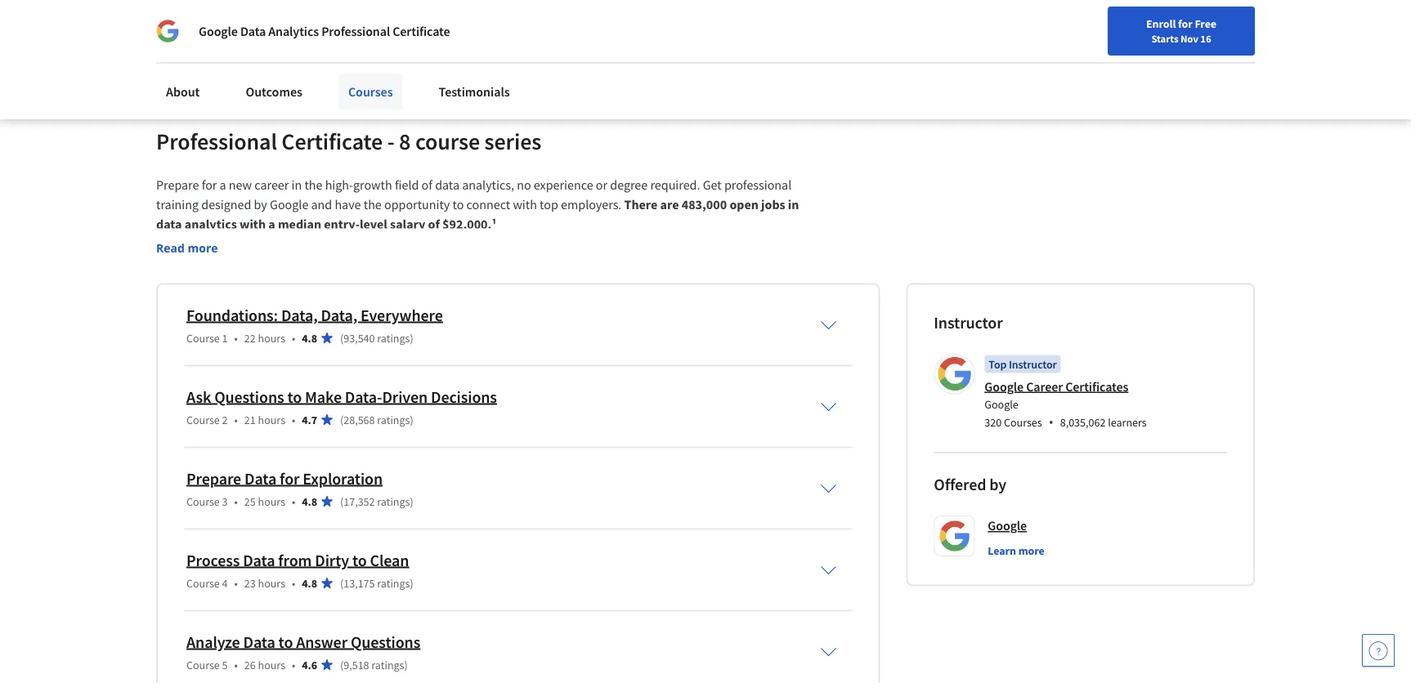 Task type: vqa. For each thing, say whether or not it's contained in the screenshot.


Task type: locate. For each thing, give the bounding box(es) containing it.
to left answer
[[279, 632, 293, 653]]

) right 17,352
[[410, 494, 414, 509]]

1 horizontal spatial a
[[269, 216, 275, 233]]

1 horizontal spatial questions
[[351, 632, 421, 653]]

• down prepare data for exploration
[[292, 494, 296, 509]]

0 vertical spatial professional
[[322, 23, 390, 39]]

share
[[184, 25, 216, 41]]

1 hours from the top
[[258, 331, 285, 346]]

course
[[186, 331, 220, 346], [186, 413, 220, 427], [186, 494, 220, 509], [186, 576, 220, 591], [186, 658, 220, 673]]

2 vertical spatial 4.8
[[302, 576, 317, 591]]

1 4.8 from the top
[[302, 331, 317, 346]]

course left 1
[[186, 331, 220, 346]]

ask questions to make data-driven decisions link
[[186, 387, 497, 407]]

prepare for prepare data for exploration
[[186, 469, 241, 489]]

$92,000.¹
[[443, 216, 497, 233]]

data up 23 on the bottom left of page
[[243, 550, 275, 571]]

data for for
[[245, 469, 277, 489]]

ratings for exploration
[[377, 494, 410, 509]]

for inside enroll for free starts nov 16
[[1179, 16, 1193, 31]]

)
[[410, 331, 414, 346], [410, 413, 414, 427], [410, 494, 414, 509], [410, 576, 414, 591], [404, 658, 408, 673]]

1 horizontal spatial the
[[364, 197, 382, 213]]

for up 'nov'
[[1179, 16, 1193, 31]]

( for make
[[340, 413, 344, 427]]

1 vertical spatial data
[[156, 216, 182, 233]]

entry-
[[324, 216, 360, 233]]

0 horizontal spatial courses
[[348, 83, 393, 100]]

ratings down driven
[[377, 413, 410, 427]]

course left 3
[[186, 494, 220, 509]]

google link
[[988, 516, 1027, 536]]

• left 4.6
[[292, 658, 296, 673]]

4.8 for for
[[302, 494, 317, 509]]

( 28,568 ratings )
[[340, 413, 414, 427]]

4 hours from the top
[[258, 576, 285, 591]]

certificate
[[393, 23, 450, 39], [282, 127, 383, 155]]

• left 4.7
[[292, 413, 296, 427]]

) right 13,175
[[410, 576, 414, 591]]

1 horizontal spatial by
[[990, 475, 1007, 495]]

0 vertical spatial the
[[305, 177, 323, 193]]

by down "career"
[[254, 197, 267, 213]]

data down training
[[156, 216, 182, 233]]

offered
[[934, 475, 987, 495]]

and inside prepare for a new career in the high-growth field of data analytics, no experience or degree required. get professional training designed by google and have the opportunity to connect with top employers.
[[311, 197, 332, 213]]

0 horizontal spatial in
[[292, 177, 302, 193]]

1 horizontal spatial courses
[[1004, 415, 1043, 430]]

• down from
[[292, 576, 296, 591]]

0 vertical spatial prepare
[[156, 177, 199, 193]]

1 vertical spatial a
[[269, 216, 275, 233]]

0 vertical spatial data
[[435, 177, 460, 193]]

english button
[[1069, 0, 1167, 53]]

and right media
[[317, 25, 338, 41]]

with down no
[[513, 197, 537, 213]]

have
[[335, 197, 361, 213]]

0 horizontal spatial with
[[240, 216, 266, 233]]

by right offered
[[990, 475, 1007, 495]]

prepare data for exploration
[[186, 469, 383, 489]]

0 horizontal spatial for
[[202, 177, 217, 193]]

more down analytics
[[188, 240, 218, 256]]

analyze data to answer questions link
[[186, 632, 421, 653]]

course 3 • 25 hours •
[[186, 494, 296, 509]]

1 vertical spatial courses
[[1004, 415, 1043, 430]]

questions
[[214, 387, 284, 407], [351, 632, 421, 653]]

1 vertical spatial instructor
[[1009, 357, 1057, 372]]

) for prepare data for exploration
[[410, 494, 414, 509]]

prepare inside prepare for a new career in the high-growth field of data analytics, no experience or degree required. get professional training designed by google and have the opportunity to connect with top employers.
[[156, 177, 199, 193]]

1 vertical spatial prepare
[[186, 469, 241, 489]]

0 vertical spatial a
[[220, 177, 226, 193]]

1 vertical spatial for
[[202, 177, 217, 193]]

0 horizontal spatial more
[[188, 240, 218, 256]]

for up the designed
[[202, 177, 217, 193]]

performance
[[381, 25, 451, 41]]

prepare data for exploration link
[[186, 469, 383, 489]]

0 horizontal spatial professional
[[156, 127, 277, 155]]

with down the designed
[[240, 216, 266, 233]]

enroll for free starts nov 16
[[1147, 16, 1217, 45]]

( down answer
[[340, 658, 344, 673]]

5 course from the top
[[186, 658, 220, 673]]

•
[[234, 331, 238, 346], [292, 331, 296, 346], [234, 413, 238, 427], [292, 413, 296, 427], [1049, 414, 1054, 431], [234, 494, 238, 509], [292, 494, 296, 509], [234, 576, 238, 591], [292, 576, 296, 591], [234, 658, 238, 673], [292, 658, 296, 673]]

ratings right 9,518
[[372, 658, 404, 673]]

ratings down clean
[[377, 576, 410, 591]]

to inside prepare for a new career in the high-growth field of data analytics, no experience or degree required. get professional training designed by google and have the opportunity to connect with top employers.
[[453, 197, 464, 213]]

0 vertical spatial for
[[1179, 16, 1193, 31]]

1 ( from the top
[[340, 331, 344, 346]]

1 course from the top
[[186, 331, 220, 346]]

1 vertical spatial in
[[292, 177, 302, 193]]

1 horizontal spatial in
[[340, 25, 351, 41]]

course for ask
[[186, 413, 220, 427]]

2 hours from the top
[[258, 413, 285, 427]]

2 vertical spatial in
[[788, 197, 799, 213]]

questions up ( 9,518 ratings )
[[351, 632, 421, 653]]

answer
[[296, 632, 348, 653]]

professional up new
[[156, 127, 277, 155]]

5 ( from the top
[[340, 658, 344, 673]]

in inside prepare for a new career in the high-growth field of data analytics, no experience or degree required. get professional training designed by google and have the opportunity to connect with top employers.
[[292, 177, 302, 193]]

about
[[166, 83, 200, 100]]

the down growth
[[364, 197, 382, 213]]

decisions
[[431, 387, 497, 407]]

certificate left review
[[393, 23, 450, 39]]

( 9,518 ratings )
[[340, 658, 408, 673]]

questions up 21
[[214, 387, 284, 407]]

1 horizontal spatial with
[[513, 197, 537, 213]]

data
[[240, 23, 266, 39], [245, 469, 277, 489], [243, 550, 275, 571], [243, 632, 275, 653]]

hours right 26
[[258, 658, 285, 673]]

prepare for a new career in the high-growth field of data analytics, no experience or degree required. get professional training designed by google and have the opportunity to connect with top employers.
[[156, 177, 795, 213]]

ratings for make
[[377, 413, 410, 427]]

1 vertical spatial certificate
[[282, 127, 383, 155]]

course left 4
[[186, 576, 220, 591]]

analytics,
[[462, 177, 514, 193]]

data up 25
[[245, 469, 277, 489]]

dirty
[[315, 550, 349, 571]]

google career certificates link
[[985, 379, 1129, 395]]

more right learn
[[1019, 543, 1045, 558]]

0 vertical spatial more
[[188, 240, 218, 256]]

instructor up career
[[1009, 357, 1057, 372]]

4.8 down foundations: data, data, everywhere
[[302, 331, 317, 346]]

( down "ask questions to make data-driven decisions"
[[340, 413, 344, 427]]

more for learn more
[[1019, 543, 1045, 558]]

there
[[625, 197, 658, 213]]

for left exploration
[[280, 469, 300, 489]]

instructor up top
[[934, 312, 1003, 333]]

8,035,062
[[1061, 415, 1106, 430]]

1 vertical spatial with
[[240, 216, 266, 233]]

of down opportunity
[[428, 216, 440, 233]]

on
[[229, 25, 243, 41]]

1 data, from the left
[[281, 305, 318, 325]]

) for process data from dirty to clean
[[410, 576, 414, 591]]

2 vertical spatial for
[[280, 469, 300, 489]]

1 horizontal spatial data
[[435, 177, 460, 193]]

26
[[244, 658, 256, 673]]

certificates
[[1066, 379, 1129, 395]]

course 5 • 26 hours •
[[186, 658, 296, 673]]

and left have
[[311, 197, 332, 213]]

25
[[244, 494, 256, 509]]

and
[[317, 25, 338, 41], [311, 197, 332, 213]]

1 vertical spatial and
[[311, 197, 332, 213]]

0 vertical spatial 4.8
[[302, 331, 317, 346]]

( for everywhere
[[340, 331, 344, 346]]

• inside top instructor google career certificates google 320 courses • 8,035,062 learners
[[1049, 414, 1054, 431]]

course 1 • 22 hours •
[[186, 331, 296, 346]]

0 horizontal spatial a
[[220, 177, 226, 193]]

( down foundations: data, data, everywhere
[[340, 331, 344, 346]]

0 vertical spatial of
[[422, 177, 433, 193]]

of right field in the top of the page
[[422, 177, 433, 193]]

0 horizontal spatial the
[[305, 177, 323, 193]]

0 horizontal spatial data,
[[281, 305, 318, 325]]

courses right '320'
[[1004, 415, 1043, 430]]

483,000
[[682, 197, 727, 213]]

3 ( from the top
[[340, 494, 344, 509]]

3 4.8 from the top
[[302, 576, 317, 591]]

data,
[[281, 305, 318, 325], [321, 305, 357, 325]]

0 horizontal spatial data
[[156, 216, 182, 233]]

ratings right 17,352
[[377, 494, 410, 509]]

1 horizontal spatial data,
[[321, 305, 357, 325]]

hours for ask
[[258, 413, 285, 427]]

( for dirty
[[340, 576, 344, 591]]

professional certificate - 8 course series
[[156, 127, 542, 155]]

courses up -
[[348, 83, 393, 100]]

free
[[1195, 16, 1217, 31]]

learn more button
[[988, 543, 1045, 559]]

data right it
[[240, 23, 266, 39]]

hours
[[258, 331, 285, 346], [258, 413, 285, 427], [258, 494, 285, 509], [258, 576, 285, 591], [258, 658, 285, 673]]

everywhere
[[361, 305, 443, 325]]

enroll
[[1147, 16, 1176, 31]]

1 horizontal spatial instructor
[[1009, 357, 1057, 372]]

4.8
[[302, 331, 317, 346], [302, 494, 317, 509], [302, 576, 317, 591]]

5 hours from the top
[[258, 658, 285, 673]]

make
[[305, 387, 342, 407]]

course left "2"
[[186, 413, 220, 427]]

2 course from the top
[[186, 413, 220, 427]]

no
[[517, 177, 531, 193]]

a left median
[[269, 216, 275, 233]]

3 course from the top
[[186, 494, 220, 509]]

it
[[218, 25, 226, 41]]

1 horizontal spatial more
[[1019, 543, 1045, 558]]

of
[[422, 177, 433, 193], [428, 216, 440, 233]]

in inside there are 483,000 open jobs in data analytics with a median entry-level salary of $92,000.¹
[[788, 197, 799, 213]]

google up '320'
[[985, 397, 1019, 412]]

to up $92,000.¹
[[453, 197, 464, 213]]

for inside prepare for a new career in the high-growth field of data analytics, no experience or degree required. get professional training designed by google and have the opportunity to connect with top employers.
[[202, 177, 217, 193]]

ratings down everywhere
[[377, 331, 410, 346]]

1 vertical spatial 4.8
[[302, 494, 317, 509]]

4 ( from the top
[[340, 576, 344, 591]]

by inside prepare for a new career in the high-growth field of data analytics, no experience or degree required. get professional training designed by google and have the opportunity to connect with top employers.
[[254, 197, 267, 213]]

1 horizontal spatial for
[[280, 469, 300, 489]]

2 ( from the top
[[340, 413, 344, 427]]

1
[[222, 331, 228, 346]]

new
[[229, 177, 252, 193]]

professional right media
[[322, 23, 390, 39]]

testimonials link
[[429, 74, 520, 110]]

courses inside top instructor google career certificates google 320 courses • 8,035,062 learners
[[1004, 415, 1043, 430]]

degree
[[610, 177, 648, 193]]

course
[[415, 127, 480, 155]]

• left 8,035,062
[[1049, 414, 1054, 431]]

analyze data to answer questions
[[186, 632, 421, 653]]

0 horizontal spatial by
[[254, 197, 267, 213]]

4.8 for from
[[302, 576, 317, 591]]

certificate up high-
[[282, 127, 383, 155]]

4 course from the top
[[186, 576, 220, 591]]

data inside there are 483,000 open jobs in data analytics with a median entry-level salary of $92,000.¹
[[156, 216, 182, 233]]

1 vertical spatial more
[[1019, 543, 1045, 558]]

social
[[245, 25, 277, 41]]

to
[[453, 197, 464, 213], [287, 387, 302, 407], [353, 550, 367, 571], [279, 632, 293, 653]]

hours for foundations:
[[258, 331, 285, 346]]

show notifications image
[[1191, 20, 1211, 40]]

professional
[[322, 23, 390, 39], [156, 127, 277, 155]]

a
[[220, 177, 226, 193], [269, 216, 275, 233]]

4.8 down process data from dirty to clean
[[302, 576, 317, 591]]

0 vertical spatial instructor
[[934, 312, 1003, 333]]

in left your
[[340, 25, 351, 41]]

a left new
[[220, 177, 226, 193]]

career
[[1027, 379, 1063, 395]]

) down everywhere
[[410, 331, 414, 346]]

field
[[395, 177, 419, 193]]

4.6
[[302, 658, 317, 673]]

1 horizontal spatial professional
[[322, 23, 390, 39]]

course for process
[[186, 576, 220, 591]]

the left high-
[[305, 177, 323, 193]]

1 vertical spatial the
[[364, 197, 382, 213]]

2 4.8 from the top
[[302, 494, 317, 509]]

for for prepare
[[202, 177, 217, 193]]

0 vertical spatial with
[[513, 197, 537, 213]]

3 hours from the top
[[258, 494, 285, 509]]

read
[[156, 240, 185, 256]]

1 vertical spatial of
[[428, 216, 440, 233]]

) for foundations: data, data, everywhere
[[410, 331, 414, 346]]

( down exploration
[[340, 494, 344, 509]]

career
[[255, 177, 289, 193]]

hours right 23 on the bottom left of page
[[258, 576, 285, 591]]

your
[[353, 25, 378, 41]]

( 93,540 ratings )
[[340, 331, 414, 346]]

hours right 22
[[258, 331, 285, 346]]

data up opportunity
[[435, 177, 460, 193]]

hours right 21
[[258, 413, 285, 427]]

with
[[513, 197, 537, 213], [240, 216, 266, 233]]

0 vertical spatial in
[[340, 25, 351, 41]]

in for growth
[[292, 177, 302, 193]]

series
[[485, 127, 542, 155]]

) down driven
[[410, 413, 414, 427]]

google up median
[[270, 197, 309, 213]]

data up 26
[[243, 632, 275, 653]]

None search field
[[233, 10, 626, 43]]

starts
[[1152, 32, 1179, 45]]

) for analyze data to answer questions
[[404, 658, 408, 673]]

0 vertical spatial certificate
[[393, 23, 450, 39]]

in right 'jobs'
[[788, 197, 799, 213]]

prepare up 3
[[186, 469, 241, 489]]

9,518
[[344, 658, 369, 673]]

• down foundations: data, data, everywhere link
[[292, 331, 296, 346]]

share it on social media and in your performance review
[[184, 25, 490, 41]]

data, up 93,540
[[321, 305, 357, 325]]

) right 9,518
[[404, 658, 408, 673]]

0 vertical spatial by
[[254, 197, 267, 213]]

instructor
[[934, 312, 1003, 333], [1009, 357, 1057, 372]]

( down dirty
[[340, 576, 344, 591]]

the
[[305, 177, 323, 193], [364, 197, 382, 213]]

get
[[703, 177, 722, 193]]

data, up course 1 • 22 hours •
[[281, 305, 318, 325]]

course 2 • 21 hours •
[[186, 413, 296, 427]]

4.8 down prepare data for exploration
[[302, 494, 317, 509]]

data for analytics
[[240, 23, 266, 39]]

0 vertical spatial questions
[[214, 387, 284, 407]]

course left 5
[[186, 658, 220, 673]]

hours right 25
[[258, 494, 285, 509]]

in right "career"
[[292, 177, 302, 193]]

2 horizontal spatial for
[[1179, 16, 1193, 31]]

prepare up training
[[156, 177, 199, 193]]

2 horizontal spatial in
[[788, 197, 799, 213]]



Task type: describe. For each thing, give the bounding box(es) containing it.
in for with
[[788, 197, 799, 213]]

0 horizontal spatial questions
[[214, 387, 284, 407]]

median
[[278, 216, 322, 233]]

) for ask questions to make data-driven decisions
[[410, 413, 414, 427]]

required.
[[651, 177, 701, 193]]

22
[[244, 331, 256, 346]]

outcomes
[[246, 83, 303, 100]]

there are 483,000 open jobs in data analytics with a median entry-level salary of $92,000.¹
[[156, 197, 802, 233]]

0 vertical spatial courses
[[348, 83, 393, 100]]

driven
[[382, 387, 428, 407]]

4
[[222, 576, 228, 591]]

employers.
[[561, 197, 622, 213]]

to left make
[[287, 387, 302, 407]]

• right 3
[[234, 494, 238, 509]]

of inside there are 483,000 open jobs in data analytics with a median entry-level salary of $92,000.¹
[[428, 216, 440, 233]]

ask
[[186, 387, 211, 407]]

open
[[730, 197, 759, 213]]

google left social
[[199, 23, 238, 39]]

learn
[[988, 543, 1017, 558]]

google down top
[[985, 379, 1024, 395]]

• right 5
[[234, 658, 238, 673]]

foundations: data, data, everywhere
[[186, 305, 443, 325]]

analytics
[[185, 216, 237, 233]]

course for analyze
[[186, 658, 220, 673]]

8
[[399, 127, 411, 155]]

with inside prepare for a new career in the high-growth field of data analytics, no experience or degree required. get professional training designed by google and have the opportunity to connect with top employers.
[[513, 197, 537, 213]]

3
[[222, 494, 228, 509]]

course for prepare
[[186, 494, 220, 509]]

from
[[278, 550, 312, 571]]

google up learn
[[988, 518, 1027, 534]]

4.7
[[302, 413, 317, 427]]

( 13,175 ratings )
[[340, 576, 414, 591]]

2 data, from the left
[[321, 305, 357, 325]]

1 vertical spatial professional
[[156, 127, 277, 155]]

hours for analyze
[[258, 658, 285, 673]]

a inside there are 483,000 open jobs in data analytics with a median entry-level salary of $92,000.¹
[[269, 216, 275, 233]]

21
[[244, 413, 256, 427]]

ratings for answer
[[372, 658, 404, 673]]

foundations:
[[186, 305, 278, 325]]

• right 1
[[234, 331, 238, 346]]

read more button
[[156, 239, 218, 256]]

( 17,352 ratings )
[[340, 494, 414, 509]]

top
[[540, 197, 559, 213]]

of inside prepare for a new career in the high-growth field of data analytics, no experience or degree required. get professional training designed by google and have the opportunity to connect with top employers.
[[422, 177, 433, 193]]

more for read more
[[188, 240, 218, 256]]

with inside there are 483,000 open jobs in data analytics with a median entry-level salary of $92,000.¹
[[240, 216, 266, 233]]

exploration
[[303, 469, 383, 489]]

0 horizontal spatial certificate
[[282, 127, 383, 155]]

google career certificates image
[[937, 356, 973, 392]]

google data analytics professional certificate
[[199, 23, 450, 39]]

prepare for prepare for a new career in the high-growth field of data analytics, no experience or degree required. get professional training designed by google and have the opportunity to connect with top employers.
[[156, 177, 199, 193]]

training
[[156, 197, 199, 213]]

data-
[[345, 387, 382, 407]]

for for enroll
[[1179, 16, 1193, 31]]

23
[[244, 576, 256, 591]]

• right 4
[[234, 576, 238, 591]]

0 horizontal spatial instructor
[[934, 312, 1003, 333]]

google image
[[156, 20, 179, 43]]

are
[[661, 197, 679, 213]]

level
[[360, 216, 388, 233]]

review
[[454, 25, 490, 41]]

growth
[[353, 177, 392, 193]]

analytics
[[269, 23, 319, 39]]

help center image
[[1369, 641, 1389, 661]]

28,568
[[344, 413, 375, 427]]

process data from dirty to clean
[[186, 550, 409, 571]]

top
[[989, 357, 1007, 372]]

connect
[[467, 197, 511, 213]]

offered by
[[934, 475, 1007, 495]]

1 vertical spatial by
[[990, 475, 1007, 495]]

read more
[[156, 240, 218, 256]]

outcomes link
[[236, 74, 312, 110]]

google inside prepare for a new career in the high-growth field of data analytics, no experience or degree required. get professional training designed by google and have the opportunity to connect with top employers.
[[270, 197, 309, 213]]

a inside prepare for a new career in the high-growth field of data analytics, no experience or degree required. get professional training designed by google and have the opportunity to connect with top employers.
[[220, 177, 226, 193]]

learn more
[[988, 543, 1045, 558]]

course 4 • 23 hours •
[[186, 576, 296, 591]]

experience
[[534, 177, 594, 193]]

1 horizontal spatial certificate
[[393, 23, 450, 39]]

93,540
[[344, 331, 375, 346]]

ratings for everywhere
[[377, 331, 410, 346]]

data for from
[[243, 550, 275, 571]]

hours for process
[[258, 576, 285, 591]]

16
[[1201, 32, 1212, 45]]

5
[[222, 658, 228, 673]]

opportunity
[[384, 197, 450, 213]]

1 vertical spatial questions
[[351, 632, 421, 653]]

-
[[387, 127, 395, 155]]

top instructor google career certificates google 320 courses • 8,035,062 learners
[[985, 357, 1147, 431]]

ratings for dirty
[[377, 576, 410, 591]]

( for answer
[[340, 658, 344, 673]]

analyze
[[186, 632, 240, 653]]

professional
[[725, 177, 792, 193]]

( for exploration
[[340, 494, 344, 509]]

process data from dirty to clean link
[[186, 550, 409, 571]]

course for foundations:
[[186, 331, 220, 346]]

or
[[596, 177, 608, 193]]

ask questions to make data-driven decisions
[[186, 387, 497, 407]]

salary
[[390, 216, 426, 233]]

to up 13,175
[[353, 550, 367, 571]]

17,352
[[344, 494, 375, 509]]

4.8 for data,
[[302, 331, 317, 346]]

data for to
[[243, 632, 275, 653]]

0 vertical spatial and
[[317, 25, 338, 41]]

2
[[222, 413, 228, 427]]

13,175
[[344, 576, 375, 591]]

foundations: data, data, everywhere link
[[186, 305, 443, 325]]

hours for prepare
[[258, 494, 285, 509]]

courses link
[[339, 74, 403, 110]]

data inside prepare for a new career in the high-growth field of data analytics, no experience or degree required. get professional training designed by google and have the opportunity to connect with top employers.
[[435, 177, 460, 193]]

instructor inside top instructor google career certificates google 320 courses • 8,035,062 learners
[[1009, 357, 1057, 372]]

clean
[[370, 550, 409, 571]]

jobs
[[762, 197, 786, 213]]

• right "2"
[[234, 413, 238, 427]]

media
[[280, 25, 314, 41]]

coursera career certificate image
[[946, 0, 1219, 91]]

english
[[1098, 18, 1138, 35]]



